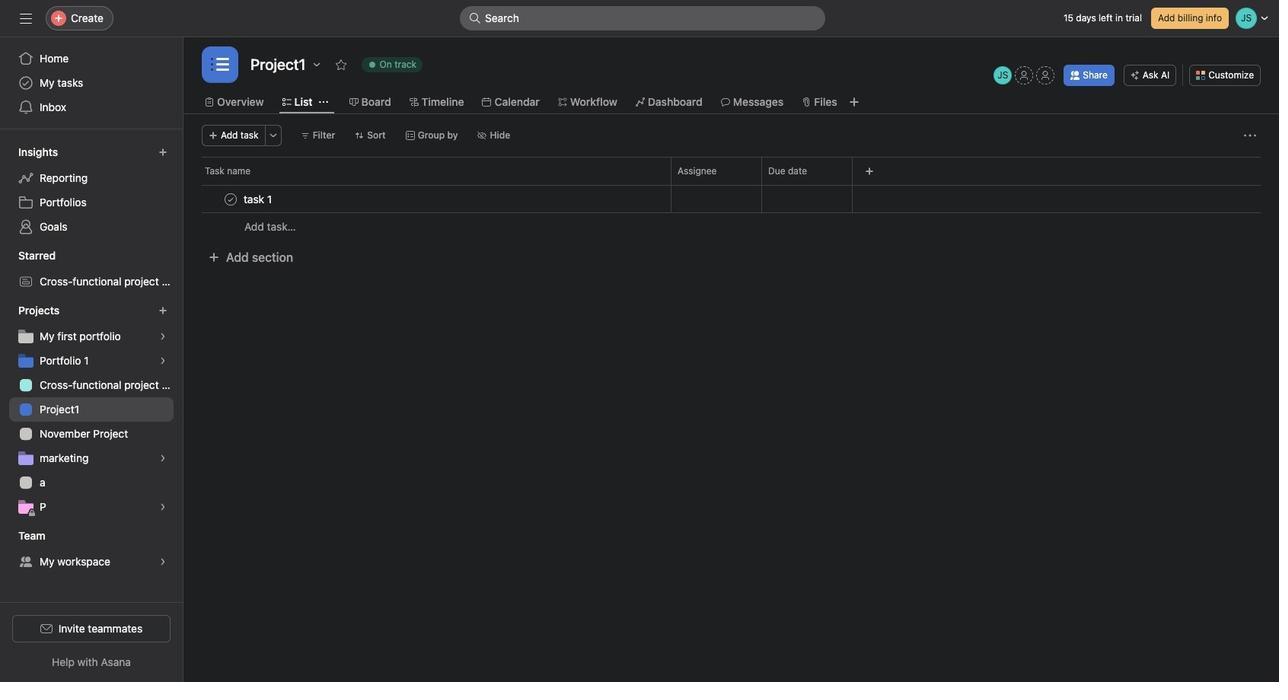 Task type: vqa. For each thing, say whether or not it's contained in the screenshot.
Starred Element
yes



Task type: describe. For each thing, give the bounding box(es) containing it.
add to starred image
[[335, 59, 347, 71]]

add tab image
[[848, 96, 861, 108]]

see details, my first portfolio image
[[158, 332, 168, 341]]

see details, portfolio 1 image
[[158, 357, 168, 366]]

new insights image
[[158, 148, 168, 157]]

global element
[[0, 37, 183, 129]]

prominent image
[[469, 12, 481, 24]]

Task name text field
[[241, 192, 277, 207]]

teams element
[[0, 523, 183, 577]]

new project or portfolio image
[[158, 306, 168, 315]]

task 1 cell
[[184, 185, 671, 213]]

Mark complete checkbox
[[222, 190, 240, 208]]

see details, p image
[[158, 503, 168, 512]]

see details, marketing image
[[158, 454, 168, 463]]

mark complete image
[[222, 190, 240, 208]]

manage project members image
[[994, 66, 1013, 85]]

insights element
[[0, 139, 183, 242]]

more actions image
[[1245, 130, 1257, 142]]



Task type: locate. For each thing, give the bounding box(es) containing it.
header untitled section tree grid
[[184, 185, 1280, 241]]

list box
[[460, 6, 826, 30]]

more actions image
[[269, 131, 278, 140]]

hide sidebar image
[[20, 12, 32, 24]]

starred element
[[0, 242, 183, 297]]

row
[[184, 157, 1280, 185], [202, 184, 1262, 186], [184, 185, 1280, 213], [184, 213, 1280, 241]]

list image
[[211, 56, 229, 74]]

projects element
[[0, 297, 183, 523]]

add field image
[[865, 167, 875, 176]]

tab actions image
[[319, 98, 328, 107]]

see details, my workspace image
[[158, 558, 168, 567]]



